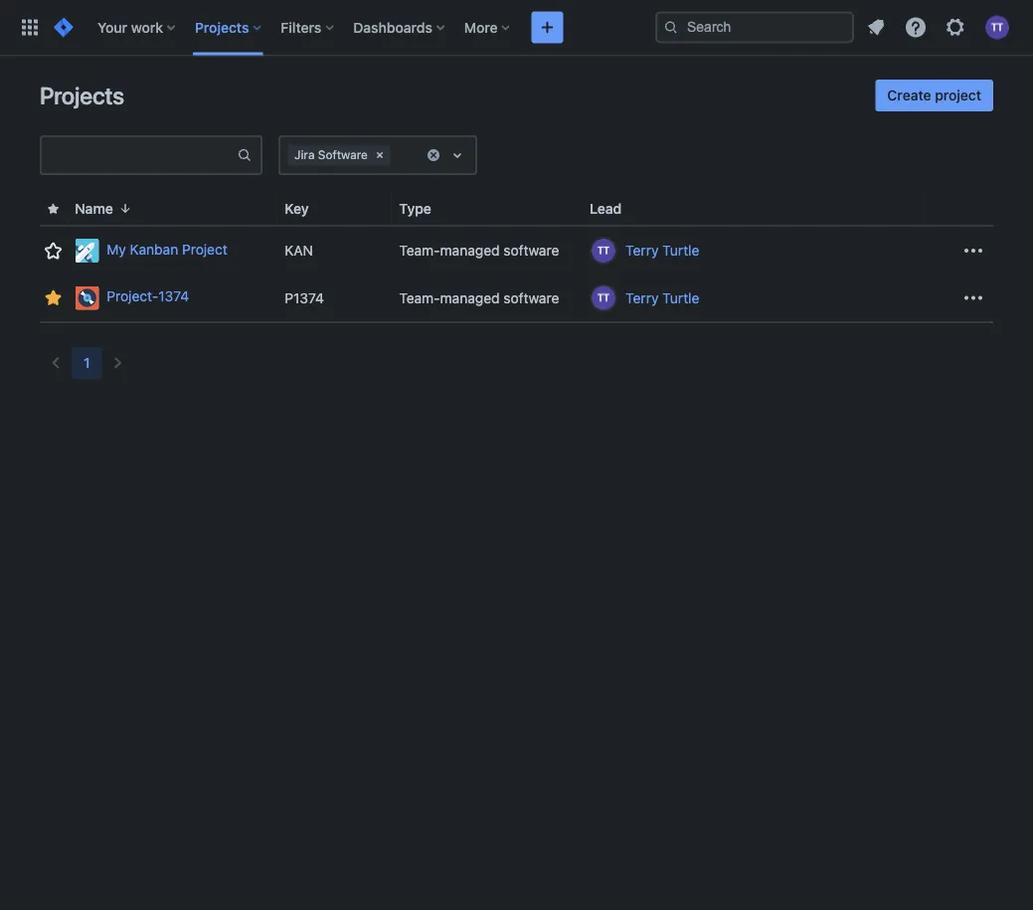 Task type: vqa. For each thing, say whether or not it's contained in the screenshot.
linked
no



Task type: describe. For each thing, give the bounding box(es) containing it.
lead button
[[582, 198, 646, 220]]

lead
[[590, 200, 622, 217]]

banner containing your work
[[0, 0, 1034, 56]]

more image for p1374
[[962, 286, 986, 310]]

jira software image
[[52, 15, 76, 39]]

next image
[[106, 351, 130, 375]]

key
[[285, 200, 309, 217]]

dashboards
[[354, 19, 433, 35]]

clear image
[[372, 147, 388, 163]]

your profile and settings image
[[986, 15, 1010, 39]]

more button
[[459, 11, 518, 43]]

1
[[84, 355, 90, 371]]

project-1374
[[107, 288, 189, 305]]

star project-1374 image
[[41, 286, 65, 310]]

search image
[[664, 19, 680, 35]]

managed for kan
[[440, 242, 500, 259]]

your work
[[98, 19, 163, 35]]

project-
[[107, 288, 158, 305]]

dashboards button
[[348, 11, 453, 43]]

team-managed software for kan
[[399, 242, 559, 259]]

terry turtle link for p1374
[[626, 288, 700, 308]]

jira software
[[294, 148, 368, 162]]

primary element
[[12, 0, 656, 55]]

team- for kan
[[399, 242, 440, 259]]

key button
[[277, 198, 333, 220]]

name button
[[67, 198, 141, 220]]

more image for kan
[[962, 239, 986, 263]]

settings image
[[944, 15, 968, 39]]

turtle for p1374
[[663, 290, 700, 306]]

your
[[98, 19, 127, 35]]

your work button
[[92, 11, 183, 43]]

appswitcher icon image
[[18, 15, 42, 39]]

terry turtle for kan
[[626, 242, 700, 259]]

managed for p1374
[[440, 290, 500, 306]]

jira
[[294, 148, 315, 162]]

work
[[131, 19, 163, 35]]

software
[[318, 148, 368, 162]]

0 horizontal spatial projects
[[40, 82, 124, 109]]

my kanban project
[[107, 241, 228, 257]]



Task type: locate. For each thing, give the bounding box(es) containing it.
1 vertical spatial turtle
[[663, 290, 700, 306]]

2 terry turtle from the top
[[626, 290, 700, 306]]

team- for p1374
[[399, 290, 440, 306]]

1 vertical spatial more image
[[962, 286, 986, 310]]

1 team- from the top
[[399, 242, 440, 259]]

0 vertical spatial terry turtle
[[626, 242, 700, 259]]

1 vertical spatial team-managed software
[[399, 290, 559, 306]]

1 turtle from the top
[[663, 242, 700, 259]]

Search field
[[656, 11, 855, 43]]

2 team- from the top
[[399, 290, 440, 306]]

help image
[[904, 15, 928, 39]]

more image
[[962, 239, 986, 263], [962, 286, 986, 310]]

1 vertical spatial managed
[[440, 290, 500, 306]]

projects down jira software icon
[[40, 82, 124, 109]]

more
[[465, 19, 498, 35]]

projects right "work"
[[195, 19, 249, 35]]

1 team-managed software from the top
[[399, 242, 559, 259]]

1 managed from the top
[[440, 242, 500, 259]]

open image
[[446, 143, 470, 167]]

create image
[[536, 15, 560, 39]]

2 team-managed software from the top
[[399, 290, 559, 306]]

project
[[935, 87, 982, 103]]

terry turtle link for kan
[[626, 241, 700, 261]]

notifications image
[[865, 15, 888, 39]]

1 vertical spatial terry
[[626, 290, 659, 306]]

clear image
[[426, 147, 442, 163]]

None text field
[[394, 145, 398, 165]]

terry for p1374
[[626, 290, 659, 306]]

2 turtle from the top
[[663, 290, 700, 306]]

create project button
[[876, 80, 994, 111]]

1 button
[[72, 347, 102, 379]]

project-1374 link
[[75, 286, 269, 310]]

1 software from the top
[[504, 242, 559, 259]]

previous image
[[44, 351, 68, 375]]

create project
[[888, 87, 982, 103]]

0 vertical spatial terry
[[626, 242, 659, 259]]

terry turtle link
[[626, 241, 700, 261], [626, 288, 700, 308]]

1 vertical spatial software
[[504, 290, 559, 306]]

filters button
[[275, 11, 342, 43]]

1 vertical spatial team-
[[399, 290, 440, 306]]

my kanban project link
[[75, 239, 269, 263]]

projects button
[[189, 11, 269, 43]]

team-managed software for p1374
[[399, 290, 559, 306]]

2 software from the top
[[504, 290, 559, 306]]

2 managed from the top
[[440, 290, 500, 306]]

1 horizontal spatial projects
[[195, 19, 249, 35]]

create
[[888, 87, 932, 103]]

0 vertical spatial software
[[504, 242, 559, 259]]

1 terry from the top
[[626, 242, 659, 259]]

1 terry turtle from the top
[[626, 242, 700, 259]]

0 vertical spatial managed
[[440, 242, 500, 259]]

1 more image from the top
[[962, 239, 986, 263]]

type
[[399, 200, 432, 217]]

1 vertical spatial terry turtle
[[626, 290, 700, 306]]

terry turtle
[[626, 242, 700, 259], [626, 290, 700, 306]]

2 terry from the top
[[626, 290, 659, 306]]

terry turtle for p1374
[[626, 290, 700, 306]]

banner
[[0, 0, 1034, 56]]

0 vertical spatial team-managed software
[[399, 242, 559, 259]]

turtle
[[663, 242, 700, 259], [663, 290, 700, 306]]

filters
[[281, 19, 322, 35]]

project
[[182, 241, 228, 257]]

software for kan
[[504, 242, 559, 259]]

jira software image
[[52, 15, 76, 39]]

0 vertical spatial turtle
[[663, 242, 700, 259]]

2 terry turtle link from the top
[[626, 288, 700, 308]]

managed
[[440, 242, 500, 259], [440, 290, 500, 306]]

kan
[[285, 242, 313, 259]]

projects inside popup button
[[195, 19, 249, 35]]

0 vertical spatial more image
[[962, 239, 986, 263]]

my
[[107, 241, 126, 257]]

0 vertical spatial team-
[[399, 242, 440, 259]]

kanban
[[130, 241, 178, 257]]

projects
[[195, 19, 249, 35], [40, 82, 124, 109]]

1 terry turtle link from the top
[[626, 241, 700, 261]]

name
[[75, 200, 113, 217]]

terry for kan
[[626, 242, 659, 259]]

team-managed software
[[399, 242, 559, 259], [399, 290, 559, 306]]

1374
[[158, 288, 189, 305]]

1 vertical spatial projects
[[40, 82, 124, 109]]

None text field
[[42, 141, 237, 169]]

0 vertical spatial projects
[[195, 19, 249, 35]]

0 vertical spatial terry turtle link
[[626, 241, 700, 261]]

terry
[[626, 242, 659, 259], [626, 290, 659, 306]]

team-
[[399, 242, 440, 259], [399, 290, 440, 306]]

software for p1374
[[504, 290, 559, 306]]

p1374
[[285, 290, 324, 306]]

software
[[504, 242, 559, 259], [504, 290, 559, 306]]

star my kanban project image
[[41, 239, 65, 263]]

turtle for kan
[[663, 242, 700, 259]]

1 vertical spatial terry turtle link
[[626, 288, 700, 308]]

2 more image from the top
[[962, 286, 986, 310]]



